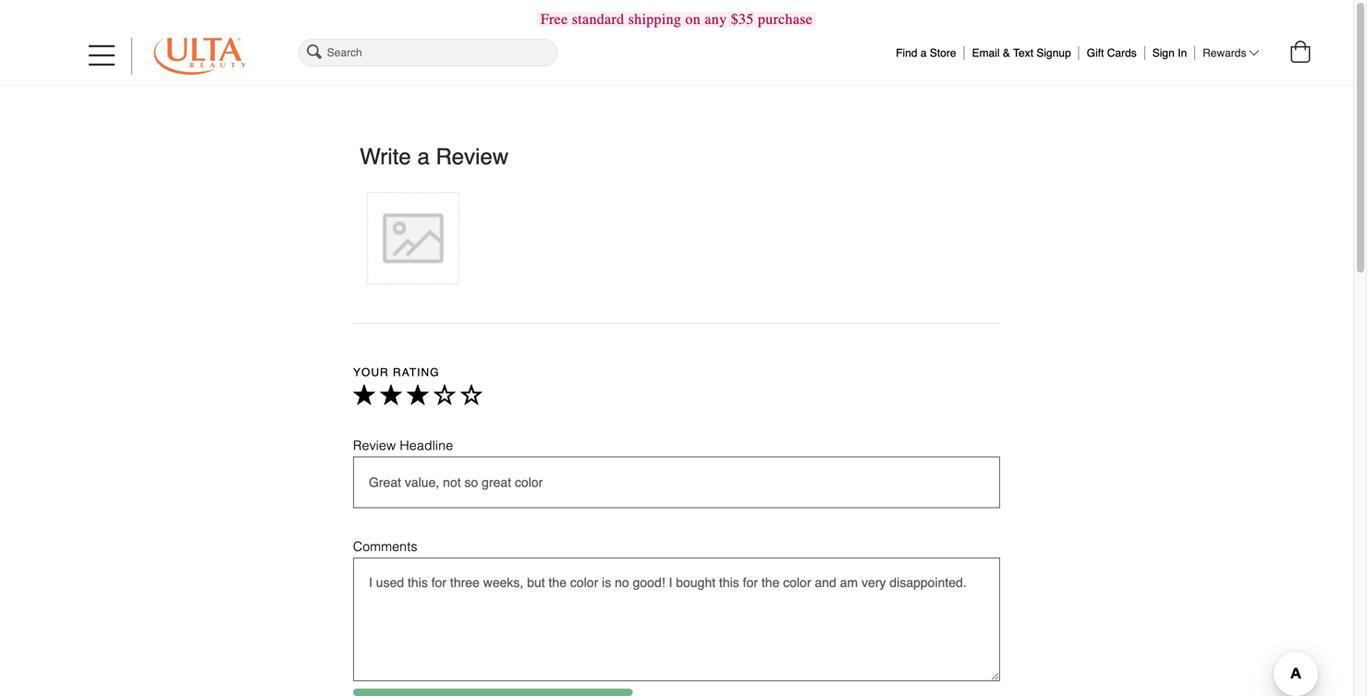 Task type: describe. For each thing, give the bounding box(es) containing it.
free standard shipping on any $35 purchase
[[541, 11, 813, 28]]

headline
[[400, 439, 453, 453]]

gift cards link
[[1087, 42, 1137, 60]]

Comments text field
[[353, 558, 1000, 682]]

write
[[360, 144, 411, 170]]

purchase
[[758, 11, 813, 28]]

rating
[[393, 367, 440, 380]]

rewards button
[[1203, 46, 1259, 60]]

your
[[353, 367, 389, 380]]

free
[[541, 11, 568, 28]]

0 horizontal spatial review
[[353, 439, 396, 453]]

cards
[[1107, 47, 1137, 60]]

text
[[1013, 47, 1033, 60]]

find a store
[[896, 47, 956, 60]]

Search search field
[[298, 39, 557, 67]]

1 horizontal spatial review
[[436, 144, 509, 170]]

find
[[896, 47, 917, 60]]

gift cards
[[1087, 47, 1137, 60]]

write a review
[[360, 144, 509, 170]]

your rating
[[353, 367, 440, 380]]

standard
[[572, 11, 624, 28]]

Review Headline text field
[[353, 457, 1000, 509]]

sign in
[[1152, 47, 1187, 60]]

gift
[[1087, 47, 1104, 60]]

any
[[705, 11, 727, 28]]

$35
[[731, 11, 754, 28]]



Task type: vqa. For each thing, say whether or not it's contained in the screenshot.
bottom Review
yes



Task type: locate. For each thing, give the bounding box(es) containing it.
a right find
[[921, 47, 927, 60]]

shipping
[[628, 11, 681, 28]]

sign
[[1152, 47, 1175, 60]]

store
[[930, 47, 956, 60]]

a for write
[[417, 144, 430, 170]]

in
[[1178, 47, 1187, 60]]

&
[[1003, 47, 1010, 60]]

1 horizontal spatial a
[[921, 47, 927, 60]]

0 vertical spatial a
[[921, 47, 927, 60]]

review headline
[[353, 439, 453, 453]]

1 vertical spatial review
[[353, 439, 396, 453]]

0 vertical spatial review
[[436, 144, 509, 170]]

email
[[972, 47, 1000, 60]]

review
[[436, 144, 509, 170], [353, 439, 396, 453]]

1 vertical spatial a
[[417, 144, 430, 170]]

rewards
[[1203, 47, 1246, 60]]

a for find
[[921, 47, 927, 60]]

chevron down image
[[1249, 47, 1259, 58]]

None field
[[296, 36, 560, 69]]

None search field
[[296, 36, 560, 69]]

find a store link
[[896, 42, 956, 60]]

signup
[[1037, 47, 1071, 60]]

free standard shipping on any $35 purchase link
[[537, 11, 816, 28]]

option group
[[353, 385, 487, 415]]

email & text signup
[[972, 47, 1071, 60]]

email & text signup link
[[972, 42, 1071, 60]]

sign in link
[[1152, 42, 1187, 60]]

cart - 0 items - shows more content image
[[1291, 41, 1310, 63]]

on
[[685, 11, 701, 28]]

review left headline
[[353, 439, 396, 453]]

0 horizontal spatial a
[[417, 144, 430, 170]]

review right write
[[436, 144, 509, 170]]

ulta beauty logo image
[[153, 38, 246, 75], [154, 38, 245, 75]]

comments
[[353, 540, 418, 555]]

a right write
[[417, 144, 430, 170]]

a
[[921, 47, 927, 60], [417, 144, 430, 170]]



